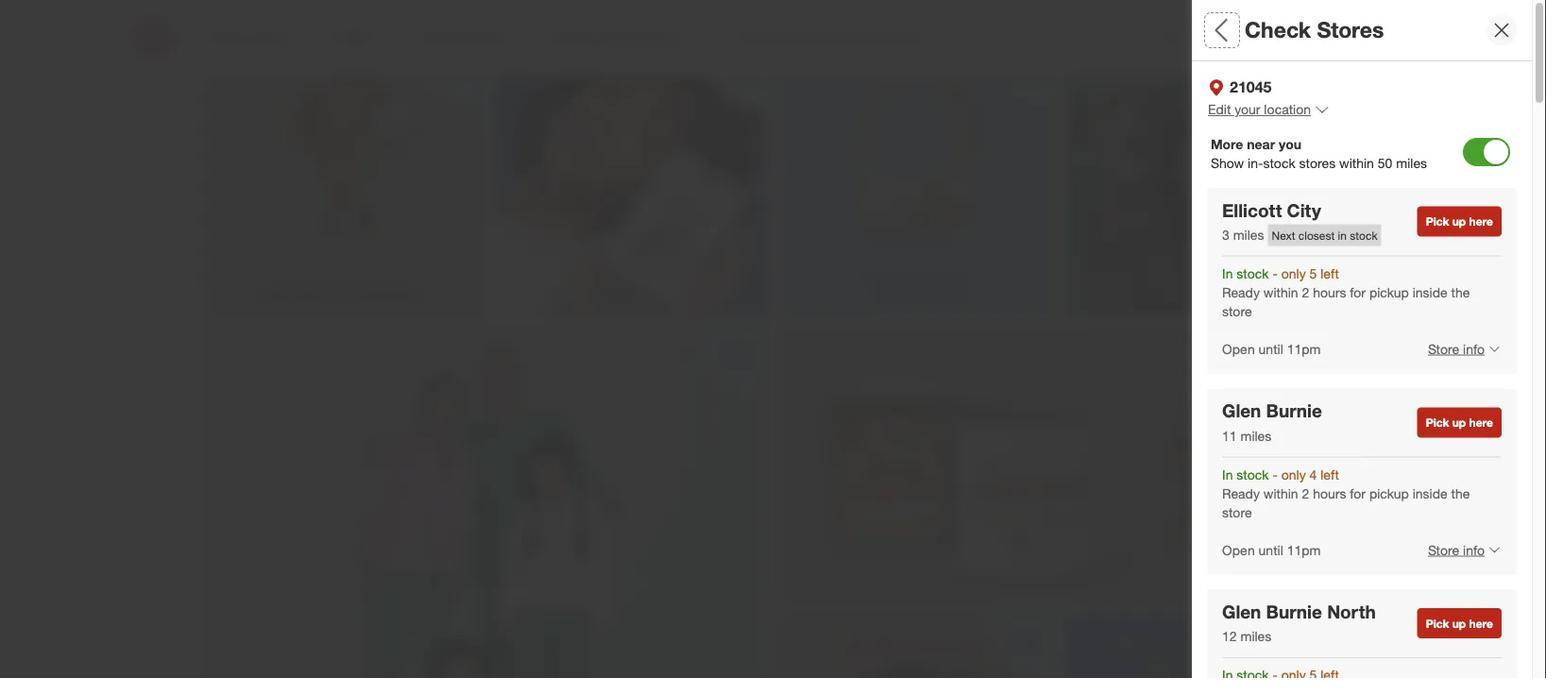 Task type: locate. For each thing, give the bounding box(es) containing it.
store
[[1429, 341, 1460, 357], [1429, 542, 1460, 558]]

registry for beats studio pro bluetooth wireless headphones
[[1370, 592, 1420, 611]]

3 up from the top
[[1453, 617, 1467, 631]]

0 vertical spatial stores
[[1300, 155, 1336, 171]]

0 vertical spatial 2
[[1302, 284, 1310, 301]]

sale down black image
[[1374, 490, 1400, 506]]

create down the ready within 2 hours
[[1243, 592, 1289, 611]]

you inside choose options dialog
[[1313, 488, 1339, 506]]

until down the ready within 2 hours
[[1259, 542, 1284, 558]]

0 vertical spatial pickup
[[1370, 284, 1410, 301]]

beats solo³ bluetooth wireless on-ear headphones image
[[1208, 88, 1363, 243], [1208, 88, 1363, 243]]

info for burnie
[[1464, 542, 1485, 558]]

2 vertical spatial inside
[[1425, 510, 1465, 528]]

show inside button
[[1286, 585, 1326, 604]]

- up "available near you" on the bottom
[[1273, 466, 1278, 483]]

pick for ellicott city
[[1426, 215, 1450, 229]]

open until 11pm down the ready within 2 hours
[[1223, 542, 1321, 558]]

sign in button for beats solo³ bluetooth wireless on-ear headphones
[[1462, 291, 1517, 322]]

within up the ready within 2 hours
[[1264, 485, 1299, 502]]

2 store info button from the top
[[1416, 529, 1502, 571]]

navy image
[[1309, 277, 1348, 316], [1410, 449, 1425, 464]]

show down more
[[1211, 155, 1245, 171]]

beats studio pro bluetooth wireless headphones image
[[1208, 77, 1359, 228], [1208, 383, 1363, 538], [1208, 383, 1363, 538]]

inside inside in stock - only 5 left ready within 2 hours for pickup inside the store
[[1413, 284, 1448, 301]]

bluetooth down 'studio'
[[1374, 406, 1444, 424]]

0 vertical spatial you
[[1279, 136, 1302, 152]]

you down location at the top right of the page
[[1279, 136, 1302, 152]]

2 glen from the top
[[1223, 601, 1262, 623]]

miles right '50'
[[1397, 155, 1428, 171]]

0 vertical spatial left
[[1321, 265, 1340, 282]]

$299.99 sale
[[1374, 162, 1461, 181], [1374, 473, 1421, 506]]

manage
[[1311, 297, 1365, 316], [1311, 592, 1365, 611], [1313, 642, 1367, 661]]

$299.99 sale inside the explore items dialog
[[1374, 473, 1421, 506]]

within inside choose options dialog
[[1255, 510, 1295, 528]]

stock left add
[[1350, 228, 1378, 242]]

stock up the available in the bottom right of the page
[[1237, 466, 1269, 483]]

0 vertical spatial black image
[[1374, 154, 1389, 169]]

3 pick up here button from the top
[[1418, 609, 1502, 639]]

1 vertical spatial the
[[1452, 485, 1471, 502]]

1 vertical spatial left
[[1321, 466, 1340, 483]]

here
[[1470, 215, 1494, 229], [1470, 416, 1494, 430], [1470, 617, 1494, 631]]

inside inside the for pickup inside the store
[[1425, 510, 1465, 528]]

pick up here button
[[1418, 207, 1502, 237], [1418, 408, 1502, 438], [1418, 609, 1502, 639]]

open up the pickup
[[1223, 341, 1255, 357]]

2 bluetooth from the top
[[1374, 406, 1444, 424]]

1 vertical spatial sale
[[1374, 490, 1400, 506]]

2 here from the top
[[1470, 416, 1494, 430]]

wireless up deep brown image
[[1374, 428, 1435, 446]]

only left 5
[[1282, 265, 1306, 282]]

or down sandstone
[[1293, 297, 1307, 316]]

1 beats from the top
[[1374, 89, 1415, 108]]

11pm down deep brown icon
[[1288, 341, 1321, 357]]

2 headphones from the top
[[1374, 449, 1464, 468]]

0 vertical spatial wireless
[[1374, 132, 1435, 151]]

5
[[1310, 265, 1317, 282]]

pickup inside in stock - only 4 left ready within 2 hours for pickup inside the store
[[1370, 485, 1410, 502]]

0 vertical spatial here
[[1470, 215, 1494, 229]]

2 vertical spatial the
[[1470, 510, 1491, 528]]

pickup inside in stock - only 5 left ready within 2 hours for pickup inside the store
[[1370, 284, 1410, 301]]

hours inside choose options dialog
[[1311, 510, 1349, 528]]

2 pick up here from the top
[[1426, 416, 1494, 430]]

3 pick up here from the top
[[1426, 617, 1494, 631]]

1 here from the top
[[1470, 215, 1494, 229]]

0 vertical spatial 11pm
[[1288, 341, 1321, 357]]

0 vertical spatial ready
[[1223, 284, 1260, 301]]

add to cart
[[1382, 234, 1443, 248]]

1 vertical spatial bluetooth
[[1374, 406, 1444, 424]]

create or manage registry down north
[[1245, 642, 1422, 661]]

manage down north
[[1313, 642, 1367, 661]]

1 vertical spatial here
[[1470, 416, 1494, 430]]

wireless inside beats studio pro bluetooth wireless headphones
[[1374, 428, 1435, 446]]

1 vertical spatial show
[[1286, 585, 1326, 604]]

0 horizontal spatial navy image
[[1309, 277, 1348, 316]]

1 vertical spatial manage
[[1311, 592, 1365, 611]]

2 vertical spatial pick up here button
[[1418, 609, 1502, 639]]

store info for city
[[1429, 341, 1485, 357]]

12
[[1223, 628, 1237, 645]]

you
[[1279, 136, 1302, 152], [1313, 488, 1339, 506]]

burnie inside the glen burnie north 12 miles
[[1267, 601, 1323, 623]]

1 vertical spatial wireless
[[1374, 428, 1435, 446]]

1 vertical spatial stores
[[1394, 585, 1439, 604]]

2 vertical spatial pick up here
[[1426, 617, 1494, 631]]

or right 12
[[1295, 642, 1308, 661]]

columbia button
[[1312, 457, 1377, 479]]

in inside in stock - only 5 left ready within 2 hours for pickup inside the store
[[1223, 265, 1233, 282]]

3 pick from the top
[[1426, 617, 1450, 631]]

show left north
[[1286, 585, 1326, 604]]

11pm down the ready within 2 hours
[[1288, 542, 1321, 558]]

within down "available near you" on the bottom
[[1255, 510, 1295, 528]]

near inside choose options dialog
[[1276, 488, 1309, 506]]

burnie down the pickup
[[1267, 400, 1323, 422]]

ready down color
[[1223, 284, 1260, 301]]

in inside in stock - only 4 left ready within 2 hours for pickup inside the store
[[1223, 466, 1233, 483]]

burnie inside glen burnie 11 miles
[[1267, 400, 1323, 422]]

near for more
[[1247, 136, 1276, 152]]

pickup down black image
[[1370, 485, 1410, 502]]

1 horizontal spatial black image
[[1374, 154, 1389, 169]]

stores
[[1300, 155, 1336, 171], [1394, 585, 1439, 604]]

11pm
[[1288, 341, 1321, 357], [1288, 542, 1321, 558]]

store for glen
[[1223, 504, 1253, 520]]

0 vertical spatial inside
[[1413, 284, 1448, 301]]

ready inside in stock - only 5 left ready within 2 hours for pickup inside the store
[[1223, 284, 1260, 301]]

store up the 'shipping'
[[1429, 341, 1460, 357]]

pickup for burnie
[[1370, 485, 1410, 502]]

stay
[[269, 287, 292, 302]]

check stores
[[1245, 17, 1385, 43]]

1 wireless from the top
[[1374, 132, 1435, 151]]

ready within 2 hours
[[1208, 510, 1349, 528]]

only left 4
[[1282, 466, 1306, 483]]

navy image left sandstone image
[[1309, 277, 1348, 316]]

gold image
[[1410, 154, 1425, 169]]

2 vertical spatial sign
[[1459, 642, 1489, 661]]

2 $299.99 from the top
[[1374, 473, 1421, 490]]

choose
[[1208, 17, 1287, 43]]

1 left from the top
[[1321, 265, 1340, 282]]

1 vertical spatial info
[[1464, 542, 1485, 558]]

1 open until 11pm from the top
[[1223, 341, 1321, 357]]

1 horizontal spatial show
[[1286, 585, 1326, 604]]

store inside the for pickup inside the store
[[1208, 531, 1242, 550]]

0 vertical spatial create or manage registry
[[1243, 297, 1420, 316]]

store down of
[[1223, 504, 1253, 520]]

miles inside glen burnie 11 miles
[[1241, 427, 1272, 444]]

2 vertical spatial pick
[[1426, 617, 1450, 631]]

choose options dialog
[[1192, 0, 1547, 678]]

1 burnie from the top
[[1267, 400, 1323, 422]]

2 in from the top
[[1223, 466, 1233, 483]]

options
[[1293, 17, 1371, 43]]

ready down of
[[1223, 485, 1260, 502]]

here for ellicott city
[[1470, 215, 1494, 229]]

manage for beats solo³ bluetooth wireless on-ear headphones
[[1311, 297, 1365, 316]]

1 horizontal spatial you
[[1313, 488, 1339, 506]]

2 down "available near you" on the bottom
[[1299, 510, 1307, 528]]

pick down show in-stock stores button
[[1426, 617, 1450, 631]]

0 vertical spatial store
[[1223, 303, 1253, 319]]

0 vertical spatial burnie
[[1267, 400, 1323, 422]]

left inside in stock - only 4 left ready within 2 hours for pickup inside the store
[[1321, 466, 1340, 483]]

pickup down add
[[1370, 284, 1410, 301]]

1 until from the top
[[1259, 341, 1284, 357]]

2
[[1302, 284, 1310, 301], [1302, 485, 1310, 502], [1299, 510, 1307, 528]]

2 open from the top
[[1223, 542, 1255, 558]]

1 store info button from the top
[[1416, 328, 1502, 370]]

0 vertical spatial $299.99 sale
[[1374, 162, 1461, 181]]

- down color sandstone
[[1273, 265, 1278, 282]]

near inside more near you show in-stock stores within 50 miles
[[1247, 136, 1276, 152]]

create or manage registry
[[1243, 297, 1420, 316], [1243, 592, 1420, 611], [1245, 642, 1422, 661]]

glen down the pickup
[[1223, 400, 1262, 422]]

1 vertical spatial sign
[[1474, 595, 1497, 609]]

1 horizontal spatial navy image
[[1410, 449, 1425, 464]]

ready down the available in the bottom right of the page
[[1208, 510, 1251, 528]]

2 info from the top
[[1464, 542, 1485, 558]]

day.
[[397, 287, 419, 302]]

bluetooth
[[1374, 111, 1444, 129], [1374, 406, 1444, 424]]

left right 4
[[1321, 466, 1340, 483]]

2 down at
[[1302, 485, 1310, 502]]

2 for burnie
[[1302, 485, 1310, 502]]

store inside in stock - only 5 left ready within 2 hours for pickup inside the store
[[1223, 303, 1253, 319]]

store left deep brown icon
[[1223, 303, 1253, 319]]

miles right 3
[[1234, 226, 1265, 243]]

1 only from the top
[[1282, 265, 1306, 282]]

stores right north
[[1394, 585, 1439, 604]]

2 - from the top
[[1273, 466, 1278, 483]]

in- up ellicott
[[1248, 155, 1264, 171]]

create or manage registry down 5
[[1243, 297, 1420, 316]]

ready for ellicott city
[[1223, 284, 1260, 301]]

within left '50'
[[1340, 155, 1375, 171]]

only inside in stock - only 4 left ready within 2 hours for pickup inside the store
[[1282, 466, 1306, 483]]

store up show in-stock stores at right
[[1429, 542, 1460, 558]]

up for ellicott city
[[1453, 215, 1467, 229]]

2 $299.99 sale from the top
[[1374, 473, 1421, 506]]

1 vertical spatial headphones
[[1374, 449, 1464, 468]]

in left of
[[1223, 466, 1233, 483]]

bluetooth inside beats solo³ bluetooth wireless on-ear headphones
[[1374, 111, 1444, 129]]

open for glen
[[1223, 542, 1255, 558]]

store down the available in the bottom right of the page
[[1208, 531, 1242, 550]]

ready inside choose options dialog
[[1208, 510, 1251, 528]]

2 store from the top
[[1429, 542, 1460, 558]]

1 vertical spatial ready
[[1223, 485, 1260, 502]]

0 vertical spatial up
[[1453, 215, 1467, 229]]

2 until from the top
[[1259, 542, 1284, 558]]

ellicott city 3 miles next closest in stock
[[1223, 199, 1378, 243]]

pick up here for ellicott city
[[1426, 215, 1494, 229]]

left for city
[[1321, 265, 1340, 282]]

glen up 12
[[1223, 601, 1262, 623]]

stock inside button
[[1350, 585, 1389, 604]]

0 vertical spatial -
[[1273, 265, 1278, 282]]

for inside in stock - only 5 left ready within 2 hours for pickup inside the store
[[1351, 284, 1366, 301]]

stores inside button
[[1394, 585, 1439, 604]]

inside inside in stock - only 4 left ready within 2 hours for pickup inside the store
[[1413, 485, 1448, 502]]

burnie for north
[[1267, 601, 1323, 623]]

near
[[1247, 136, 1276, 152], [1276, 488, 1309, 506]]

create or manage registry for beats studio pro bluetooth wireless headphones
[[1243, 592, 1420, 611]]

hours inside in stock - only 5 left ready within 2 hours for pickup inside the store
[[1314, 284, 1347, 301]]

it
[[1453, 399, 1459, 413]]

near up the ready within 2 hours
[[1276, 488, 1309, 506]]

the inside in stock - only 5 left ready within 2 hours for pickup inside the store
[[1452, 284, 1471, 301]]

stock down the for pickup inside the store
[[1350, 585, 1389, 604]]

ready inside in stock - only 4 left ready within 2 hours for pickup inside the store
[[1223, 485, 1260, 502]]

open
[[1223, 341, 1255, 357], [1223, 542, 1255, 558]]

registry for beats solo³ bluetooth wireless on-ear headphones
[[1370, 297, 1420, 316]]

2 vertical spatial here
[[1470, 617, 1494, 631]]

1 in from the top
[[1223, 265, 1233, 282]]

show
[[1211, 155, 1245, 171], [1286, 585, 1326, 604]]

2 right deep brown icon
[[1302, 284, 1310, 301]]

beats left solo³
[[1374, 89, 1415, 108]]

2 vertical spatial create or manage registry
[[1245, 642, 1422, 661]]

1 pick up here from the top
[[1426, 215, 1494, 229]]

beats studio pro bluetooth wireless headphones link
[[1374, 383, 1506, 468]]

store info button for city
[[1416, 328, 1502, 370]]

1 horizontal spatial in-
[[1331, 585, 1350, 604]]

2 vertical spatial ready
[[1208, 510, 1251, 528]]

manage down 5
[[1311, 297, 1365, 316]]

beats inside beats studio pro bluetooth wireless headphones
[[1374, 384, 1415, 403]]

0 vertical spatial open
[[1223, 341, 1255, 357]]

hours for glen burnie
[[1314, 485, 1347, 502]]

$299.99 inside the explore items dialog
[[1374, 473, 1421, 490]]

0 vertical spatial beats
[[1374, 89, 1415, 108]]

1 vertical spatial open
[[1223, 542, 1255, 558]]

headphones
[[1374, 154, 1464, 172], [1374, 449, 1464, 468]]

1 horizontal spatial stores
[[1394, 585, 1439, 604]]

pick up here
[[1426, 215, 1494, 229], [1426, 416, 1494, 430], [1426, 617, 1494, 631]]

0 vertical spatial in-
[[1248, 155, 1264, 171]]

is
[[919, 274, 928, 288]]

sandstone image
[[1358, 277, 1397, 316]]

1 $299.99 sale from the top
[[1374, 162, 1461, 181]]

in-
[[1248, 155, 1264, 171], [1331, 585, 1350, 604]]

pick up here for glen burnie north
[[1426, 617, 1494, 631]]

1 11pm from the top
[[1288, 341, 1321, 357]]

navy image right deep brown image
[[1410, 449, 1425, 464]]

create or manage registry for beats solo³ bluetooth wireless on-ear headphones
[[1243, 297, 1420, 316]]

0 vertical spatial store info
[[1429, 341, 1485, 357]]

wireless up rose gold image
[[1374, 132, 1435, 151]]

open down the ready within 2 hours
[[1223, 542, 1255, 558]]

1 vertical spatial create or manage registry
[[1243, 592, 1420, 611]]

registry inside choose options dialog
[[1371, 642, 1422, 661]]

within inside more near you show in-stock stores within 50 miles
[[1340, 155, 1375, 171]]

sign in
[[1474, 299, 1509, 314], [1474, 595, 1509, 609], [1459, 642, 1505, 661]]

1 bluetooth from the top
[[1374, 111, 1444, 129]]

store for city
[[1429, 341, 1460, 357]]

1 vertical spatial black image
[[1210, 277, 1250, 316]]

open until 11pm
[[1223, 341, 1321, 357], [1223, 542, 1321, 558]]

0 vertical spatial manage
[[1311, 297, 1365, 316]]

2 left from the top
[[1321, 466, 1340, 483]]

manage down the for pickup inside the store
[[1311, 592, 1365, 611]]

until up the pickup
[[1259, 341, 1284, 357]]

or left north
[[1293, 592, 1307, 611]]

inside for glen burnie
[[1413, 485, 1448, 502]]

0 vertical spatial bluetooth
[[1374, 111, 1444, 129]]

0 vertical spatial store
[[1429, 341, 1460, 357]]

registry
[[1370, 297, 1420, 316], [1370, 592, 1420, 611], [1371, 642, 1422, 661]]

only
[[1282, 265, 1306, 282], [1282, 466, 1306, 483]]

pick down 'get'
[[1426, 416, 1450, 430]]

stock down color sandstone
[[1237, 265, 1269, 282]]

stores
[[1318, 17, 1385, 43]]

glen inside the glen burnie north 12 miles
[[1223, 601, 1262, 623]]

1 - from the top
[[1273, 265, 1278, 282]]

caroling
[[349, 287, 394, 302]]

get
[[1431, 399, 1450, 413]]

pick
[[1426, 215, 1450, 229], [1426, 416, 1450, 430], [1426, 617, 1450, 631]]

pick up cart
[[1426, 215, 1450, 229]]

in- inside button
[[1331, 585, 1350, 604]]

left right 5
[[1321, 265, 1340, 282]]

explore items
[[1208, 17, 1349, 43]]

pick up here for glen burnie
[[1426, 416, 1494, 430]]

within inside in stock - only 5 left ready within 2 hours for pickup inside the store
[[1264, 284, 1299, 301]]

within
[[1340, 155, 1375, 171], [1264, 284, 1299, 301], [1264, 485, 1299, 502], [1255, 510, 1295, 528]]

2 pick up here button from the top
[[1418, 408, 1502, 438]]

0 horizontal spatial you
[[1279, 136, 1302, 152]]

1 vertical spatial pick
[[1426, 416, 1450, 430]]

bluetooth down solo³
[[1374, 111, 1444, 129]]

1 up from the top
[[1453, 215, 1467, 229]]

1 vertical spatial until
[[1259, 542, 1284, 558]]

within down sandstone
[[1264, 284, 1299, 301]]

1 vertical spatial store info
[[1429, 542, 1485, 558]]

hours inside in stock - only 4 left ready within 2 hours for pickup inside the store
[[1314, 485, 1347, 502]]

1 vertical spatial store
[[1429, 542, 1460, 558]]

near right more
[[1247, 136, 1276, 152]]

inside
[[1413, 284, 1448, 301], [1413, 485, 1448, 502], [1425, 510, 1465, 528]]

within inside in stock - only 4 left ready within 2 hours for pickup inside the store
[[1264, 485, 1299, 502]]

up for glen burnie
[[1453, 416, 1467, 430]]

1 vertical spatial 2
[[1302, 485, 1310, 502]]

2 open until 11pm from the top
[[1223, 542, 1321, 558]]

2 11pm from the top
[[1288, 542, 1321, 558]]

1 vertical spatial open until 11pm
[[1223, 542, 1321, 558]]

2 inside choose options dialog
[[1299, 510, 1307, 528]]

black image left rose gold image
[[1374, 154, 1389, 169]]

1 horizontal spatial sale
[[1431, 162, 1461, 181]]

- inside in stock - only 4 left ready within 2 hours for pickup inside the store
[[1273, 466, 1278, 483]]

shipping get it by fri, dec 8
[[1431, 377, 1495, 429]]

$299.99
[[1374, 162, 1427, 181], [1374, 473, 1421, 490]]

miles right 12
[[1241, 628, 1272, 645]]

stock left at
[[1254, 459, 1291, 477]]

add
[[1382, 234, 1404, 248]]

1 pick from the top
[[1426, 215, 1450, 229]]

you inside more near you show in-stock stores within 50 miles
[[1279, 136, 1302, 152]]

sale
[[1431, 162, 1461, 181], [1374, 490, 1400, 506]]

1 vertical spatial inside
[[1413, 485, 1448, 502]]

delivery
[[1327, 378, 1385, 396]]

1 store info from the top
[[1429, 341, 1485, 357]]

2 vertical spatial sign in
[[1459, 642, 1505, 661]]

miles
[[1397, 155, 1428, 171], [1234, 226, 1265, 243], [1241, 427, 1272, 444], [1241, 628, 1272, 645]]

1 glen from the top
[[1223, 400, 1262, 422]]

1 vertical spatial hours
[[1314, 485, 1347, 502]]

1 vertical spatial beats
[[1374, 384, 1415, 403]]

1 store from the top
[[1429, 341, 1460, 357]]

you down 4
[[1313, 488, 1339, 506]]

0 vertical spatial navy image
[[1309, 277, 1348, 316]]

1 vertical spatial up
[[1453, 416, 1467, 430]]

glen inside glen burnie 11 miles
[[1223, 400, 1262, 422]]

4
[[1310, 466, 1317, 483]]

for inside the for pickup inside the store
[[1354, 510, 1372, 528]]

2 store info from the top
[[1429, 542, 1485, 558]]

1 vertical spatial 11pm
[[1288, 542, 1321, 558]]

0 vertical spatial create
[[1243, 297, 1289, 316]]

3 here from the top
[[1470, 617, 1494, 631]]

2 vertical spatial store
[[1208, 531, 1242, 550]]

- inside in stock - only 5 left ready within 2 hours for pickup inside the store
[[1273, 265, 1278, 282]]

- for city
[[1273, 265, 1278, 282]]

stock
[[1264, 155, 1296, 171], [1350, 228, 1378, 242], [1237, 265, 1269, 282], [1254, 459, 1291, 477], [1237, 466, 1269, 483], [1350, 585, 1389, 604]]

glen
[[1223, 400, 1262, 422], [1223, 601, 1262, 623]]

fri,
[[1478, 399, 1493, 413]]

create down color sandstone
[[1243, 297, 1289, 316]]

1 headphones from the top
[[1374, 154, 1464, 172]]

stock up city
[[1264, 155, 1296, 171]]

beats left 'get'
[[1374, 384, 1415, 403]]

0 vertical spatial only
[[1282, 265, 1306, 282]]

1 vertical spatial $299.99
[[1374, 473, 1421, 490]]

2 vertical spatial manage
[[1313, 642, 1367, 661]]

black image down color
[[1210, 277, 1250, 316]]

2 burnie from the top
[[1267, 601, 1323, 623]]

2 inside in stock - only 5 left ready within 2 hours for pickup inside the store
[[1302, 284, 1310, 301]]

1 info from the top
[[1464, 341, 1485, 357]]

create
[[1243, 297, 1289, 316], [1243, 592, 1289, 611], [1245, 642, 1291, 661]]

2 vertical spatial registry
[[1371, 642, 1422, 661]]

not
[[1220, 399, 1238, 413]]

black image
[[1374, 154, 1389, 169], [1210, 277, 1250, 316]]

headphones inside beats solo³ bluetooth wireless on-ear headphones
[[1374, 154, 1464, 172]]

beats solo³ bluetooth wireless on-ear headphones
[[1374, 89, 1490, 172]]

0 vertical spatial registry
[[1370, 297, 1420, 316]]

the
[[1452, 284, 1471, 301], [1452, 485, 1471, 502], [1470, 510, 1491, 528]]

store inside in stock - only 4 left ready within 2 hours for pickup inside the store
[[1223, 504, 1253, 520]]

0 horizontal spatial in-
[[1248, 155, 1264, 171]]

open until 11pm up the pickup
[[1223, 341, 1321, 357]]

0 vertical spatial until
[[1259, 341, 1284, 357]]

2 up from the top
[[1453, 416, 1467, 430]]

0 vertical spatial headphones
[[1374, 154, 1464, 172]]

stock inside in stock - only 4 left ready within 2 hours for pickup inside the store
[[1237, 466, 1269, 483]]

0 horizontal spatial show
[[1211, 155, 1245, 171]]

open until 11pm for ellicott
[[1223, 341, 1321, 357]]

2 vertical spatial or
[[1295, 642, 1308, 661]]

store info button for burnie
[[1416, 529, 1502, 571]]

burnie left north
[[1267, 601, 1323, 623]]

create inside choose options dialog
[[1245, 642, 1291, 661]]

in inside choose options dialog
[[1493, 642, 1505, 661]]

wireless
[[1374, 132, 1435, 151], [1374, 428, 1435, 446]]

0 vertical spatial in
[[1223, 265, 1233, 282]]

store info for burnie
[[1429, 542, 1485, 558]]

beats inside beats solo³ bluetooth wireless on-ear headphones
[[1374, 89, 1415, 108]]

the inside the for pickup inside the store
[[1470, 510, 1491, 528]]

store info button
[[1416, 328, 1502, 370], [1416, 529, 1502, 571]]

0 vertical spatial show
[[1211, 155, 1245, 171]]

manage inside choose options dialog
[[1313, 642, 1367, 661]]

or inside choose options dialog
[[1295, 642, 1308, 661]]

miles inside the glen burnie north 12 miles
[[1241, 628, 1272, 645]]

left inside in stock - only 5 left ready within 2 hours for pickup inside the store
[[1321, 265, 1340, 282]]

pro
[[1470, 384, 1495, 403]]

1 pick up here button from the top
[[1418, 207, 1502, 237]]

beats
[[1374, 89, 1415, 108], [1374, 384, 1415, 403]]

explore
[[1208, 17, 1286, 43]]

glen for glen burnie
[[1223, 400, 1262, 422]]

$299.99 inside choose options dialog
[[1374, 162, 1427, 181]]

color
[[1208, 244, 1244, 263]]

0 horizontal spatial stores
[[1300, 155, 1336, 171]]

2 pick from the top
[[1426, 416, 1450, 430]]

1 vertical spatial burnie
[[1267, 601, 1323, 623]]

sale down on-
[[1431, 162, 1461, 181]]

1 vertical spatial $299.99 sale
[[1374, 473, 1421, 506]]

2 beats from the top
[[1374, 384, 1415, 403]]

2 inside in stock - only 4 left ready within 2 hours for pickup inside the store
[[1302, 485, 1310, 502]]

1 vertical spatial in-
[[1331, 585, 1350, 604]]

0 vertical spatial $299.99
[[1374, 162, 1427, 181]]

2 only from the top
[[1282, 466, 1306, 483]]

0 vertical spatial store info button
[[1416, 328, 1502, 370]]

in- down the for pickup inside the store
[[1331, 585, 1350, 604]]

until
[[1259, 341, 1284, 357], [1259, 542, 1284, 558]]

2 wireless from the top
[[1374, 428, 1435, 446]]

create or manage registry down the for pickup inside the store
[[1243, 592, 1420, 611]]

miles right 11
[[1241, 427, 1272, 444]]

by
[[1462, 399, 1474, 413]]

0 vertical spatial near
[[1247, 136, 1276, 152]]

- for burnie
[[1273, 466, 1278, 483]]

0 vertical spatial or
[[1293, 297, 1307, 316]]

1 open from the top
[[1223, 341, 1255, 357]]

headphones inside beats studio pro bluetooth wireless headphones
[[1374, 449, 1464, 468]]

2 vertical spatial 2
[[1299, 510, 1307, 528]]

0 vertical spatial pick up here button
[[1418, 207, 1502, 237]]

or
[[1293, 297, 1307, 316], [1293, 592, 1307, 611], [1295, 642, 1308, 661]]

-
[[1273, 265, 1278, 282], [1273, 466, 1278, 483]]

only inside in stock - only 5 left ready within 2 hours for pickup inside the store
[[1282, 265, 1306, 282]]

stores up city
[[1300, 155, 1336, 171]]

the inside in stock - only 4 left ready within 2 hours for pickup inside the store
[[1452, 485, 1471, 502]]

1 vertical spatial store info button
[[1416, 529, 1502, 571]]

50
[[1378, 155, 1393, 171]]

inside for ellicott city
[[1413, 284, 1448, 301]]

create right 12
[[1245, 642, 1291, 661]]

1 $299.99 from the top
[[1374, 162, 1427, 181]]

pickup down deep brown image
[[1376, 510, 1421, 528]]

in down color
[[1223, 265, 1233, 282]]

burnie for 11
[[1267, 400, 1323, 422]]



Task type: describe. For each thing, give the bounding box(es) containing it.
1 vertical spatial sign in
[[1474, 595, 1509, 609]]

in stock - only 4 left ready within 2 hours for pickup inside the store
[[1223, 466, 1471, 520]]

bluetooth inside beats studio pro bluetooth wireless headphones
[[1374, 406, 1444, 424]]

north
[[1328, 601, 1377, 623]]

pick up here button for ellicott city
[[1418, 207, 1502, 237]]

every
[[863, 274, 893, 288]]

only for city
[[1282, 265, 1306, 282]]

navy image inside the explore items dialog
[[1410, 449, 1425, 464]]

cart
[[1421, 234, 1443, 248]]

hours for ellicott city
[[1314, 284, 1347, 301]]

11pm for burnie
[[1288, 542, 1321, 558]]

beats solo³ bluetooth wireless on-ear headphones link
[[1374, 88, 1506, 172]]

sale inside choose options dialog
[[1431, 162, 1461, 181]]

glen burnie north 12 miles
[[1223, 601, 1377, 645]]

the for ellicott city
[[1452, 284, 1471, 301]]

within for 4
[[1264, 485, 1299, 502]]

until for ellicott
[[1259, 341, 1284, 357]]

deep brown image
[[1392, 449, 1407, 464]]

miles inside ellicott city 3 miles next closest in stock
[[1234, 226, 1265, 243]]

deep brown image
[[1260, 277, 1299, 316]]

shipping
[[1431, 377, 1495, 395]]

to
[[1407, 234, 1418, 248]]

at
[[1295, 459, 1308, 477]]

glen for glen burnie north
[[1223, 601, 1262, 623]]

11pm for city
[[1288, 341, 1321, 357]]

next
[[1272, 228, 1296, 242]]

glen burnie 11 miles
[[1223, 400, 1323, 444]]

11
[[1223, 427, 1237, 444]]

open for ellicott
[[1223, 341, 1255, 357]]

pickup
[[1220, 377, 1269, 395]]

you for more
[[1279, 136, 1302, 152]]

ellicott
[[1223, 199, 1283, 221]]

in for ellicott
[[1223, 265, 1233, 282]]

or for beats solo³ bluetooth wireless on-ear headphones
[[1293, 297, 1307, 316]]

you for available
[[1313, 488, 1339, 506]]

only for burnie
[[1282, 466, 1306, 483]]

left for burnie
[[1321, 466, 1340, 483]]

show in-stock stores
[[1286, 585, 1439, 604]]

columbia
[[1312, 459, 1377, 477]]

solo³
[[1419, 89, 1457, 108]]

here for glen burnie
[[1470, 416, 1494, 430]]

beats for beats solo³ bluetooth wireless on-ear headphones
[[1374, 89, 1415, 108]]

more
[[1211, 136, 1244, 152]]

more near you show in-stock stores within 50 miles
[[1211, 136, 1428, 171]]

check
[[1245, 17, 1311, 43]]

out
[[1208, 459, 1232, 477]]

on-
[[1439, 132, 1466, 151]]

closest
[[1299, 228, 1335, 242]]

search
[[1183, 30, 1228, 49]]

pick up here button for glen burnie north
[[1418, 609, 1502, 639]]

sale inside the explore items dialog
[[1374, 490, 1400, 506]]

0 vertical spatial sign in
[[1474, 299, 1509, 314]]

up for glen burnie north
[[1453, 617, 1467, 631]]

$99.99
[[1374, 178, 1413, 195]]

beats for beats studio pro bluetooth wireless headphones
[[1374, 384, 1415, 403]]

or for beats studio pro bluetooth wireless headphones
[[1293, 592, 1307, 611]]

here for glen burnie north
[[1470, 617, 1494, 631]]

for inside in stock - only 4 left ready within 2 hours for pickup inside the store
[[1351, 485, 1366, 502]]

stock inside in stock - only 5 left ready within 2 hours for pickup inside the store
[[1237, 265, 1269, 282]]

sign inside choose options dialog
[[1459, 642, 1489, 661]]

in for glen
[[1223, 466, 1233, 483]]

stock inside ellicott city 3 miles next closest in stock
[[1350, 228, 1378, 242]]

manage for beats studio pro bluetooth wireless headphones
[[1311, 592, 1365, 611]]

$299.99 sale inside choose options dialog
[[1374, 162, 1461, 181]]

pick for glen burnie
[[1426, 416, 1450, 430]]

open until 11pm for glen
[[1223, 542, 1321, 558]]

in inside ellicott city 3 miles next closest in stock
[[1338, 228, 1347, 242]]

0 horizontal spatial black image
[[1210, 277, 1250, 316]]

delivery button
[[1313, 340, 1412, 442]]

location
[[1265, 101, 1311, 117]]

pickup inside the for pickup inside the store
[[1376, 510, 1421, 528]]

sandstone image
[[1428, 449, 1443, 464]]

the for glen burnie
[[1452, 485, 1471, 502]]

choose options
[[1208, 17, 1371, 43]]

within for 5
[[1264, 284, 1299, 301]]

explore items dialog
[[1192, 0, 1547, 678]]

in stock - only 5 left ready within 2 hours for pickup inside the store
[[1223, 265, 1471, 319]]

sign in inside choose options dialog
[[1459, 642, 1505, 661]]

beats studio pro bluetooth wireless headphones
[[1374, 384, 1495, 468]]

rose gold image
[[1392, 154, 1407, 169]]

check stores dialog
[[1192, 0, 1547, 678]]

navy image inside choose options dialog
[[1309, 277, 1348, 316]]

for pickup inside the store
[[1208, 510, 1491, 550]]

available
[[1208, 488, 1272, 506]]

day
[[897, 274, 916, 288]]

near for available
[[1276, 488, 1309, 506]]

available near you
[[1208, 488, 1339, 506]]

show in-stock stores button
[[1208, 574, 1517, 616]]

ready for glen burnie
[[1223, 485, 1260, 502]]

ear
[[1466, 132, 1490, 151]]

black image
[[1374, 449, 1389, 464]]

create or manage registry inside choose options dialog
[[1245, 642, 1422, 661]]

store for ellicott
[[1223, 303, 1253, 319]]

pickup not available
[[1220, 377, 1285, 413]]

every day is perfect christmas music.
[[863, 274, 973, 302]]

pickup for city
[[1370, 284, 1410, 301]]

8
[[1455, 415, 1461, 429]]

create for beats studio pro bluetooth wireless headphones
[[1243, 592, 1289, 611]]

items
[[1292, 17, 1349, 43]]

3
[[1223, 226, 1230, 243]]

out of stock at columbia
[[1208, 459, 1377, 477]]

info for city
[[1464, 341, 1485, 357]]

store for burnie
[[1429, 542, 1460, 558]]

sandstone
[[1252, 244, 1329, 263]]

2 vertical spatial sign in button
[[1443, 631, 1517, 672]]

What can we help you find? suggestions appear below search field
[[725, 17, 1196, 59]]

2 for city
[[1302, 284, 1310, 301]]

create for beats solo³ bluetooth wireless on-ear headphones
[[1243, 297, 1289, 316]]

until for glen
[[1259, 542, 1284, 558]]

within for in-
[[1340, 155, 1375, 171]]

edit your location button
[[1208, 99, 1331, 120]]

add to cart button
[[1374, 226, 1452, 256]]

your
[[1235, 101, 1261, 117]]

pick for glen burnie north
[[1426, 617, 1450, 631]]

sign in button for beats studio pro bluetooth wireless headphones
[[1462, 587, 1517, 617]]

studio
[[1419, 384, 1466, 403]]

stores inside more near you show in-stock stores within 50 miles
[[1300, 155, 1336, 171]]

search button
[[1183, 17, 1228, 62]]

available
[[1241, 399, 1285, 413]]

of
[[1236, 459, 1249, 477]]

0 vertical spatial sign
[[1474, 299, 1497, 314]]

21045
[[1230, 78, 1272, 96]]

edit
[[1208, 101, 1232, 117]]

toasty
[[296, 287, 328, 302]]

miles inside more near you show in-stock stores within 50 miles
[[1397, 155, 1428, 171]]

stock inside more near you show in-stock stores within 50 miles
[[1264, 155, 1296, 171]]

christmas
[[870, 287, 925, 302]]

city
[[1287, 199, 1322, 221]]

dec
[[1431, 415, 1452, 429]]

music.
[[928, 287, 963, 302]]

stay toasty for caroling day.
[[269, 287, 419, 302]]

perfect
[[931, 274, 970, 288]]

wireless inside beats solo³ bluetooth wireless on-ear headphones
[[1374, 132, 1435, 151]]

in- inside more near you show in-stock stores within 50 miles
[[1248, 155, 1264, 171]]

color sandstone
[[1208, 244, 1329, 263]]

show inside more near you show in-stock stores within 50 miles
[[1211, 155, 1245, 171]]

pick up here button for glen burnie
[[1418, 408, 1502, 438]]

edit your location
[[1208, 101, 1311, 117]]



Task type: vqa. For each thing, say whether or not it's contained in the screenshot.
INSIDE associated with Glen Burnie
yes



